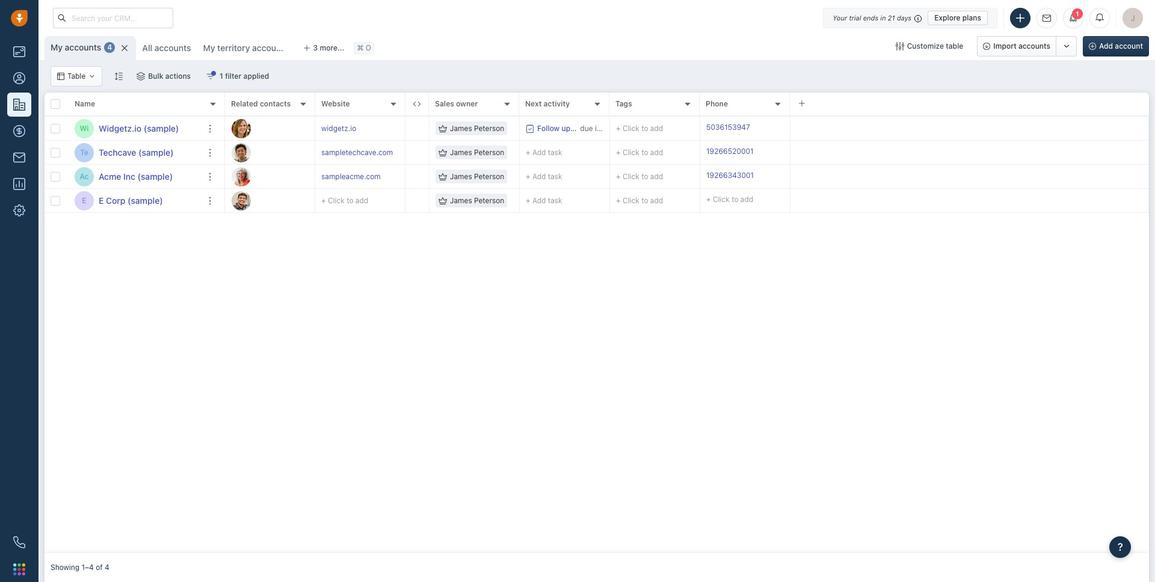 Task type: vqa. For each thing, say whether or not it's contained in the screenshot.


Task type: describe. For each thing, give the bounding box(es) containing it.
my for my accounts 4
[[51, 42, 63, 52]]

sales
[[435, 100, 454, 109]]

due
[[580, 124, 593, 133]]

click for "l" image
[[623, 172, 640, 181]]

add for the press space to select this row. row containing 19266343001
[[650, 172, 663, 181]]

acme inc (sample) link
[[99, 171, 173, 183]]

james peterson for sampleacme.com
[[450, 172, 504, 181]]

freshworks switcher image
[[13, 564, 25, 576]]

⌘ o
[[357, 44, 371, 53]]

plans
[[963, 13, 982, 22]]

container_wx8msf4aqz5i3rn1 image inside 1 filter applied button
[[206, 72, 215, 81]]

press space to select this row. row containing 5036153947
[[225, 117, 1149, 141]]

actions
[[165, 72, 191, 81]]

bulk actions button
[[129, 66, 199, 87]]

related
[[231, 100, 258, 109]]

explore
[[935, 13, 961, 22]]

21
[[888, 14, 895, 21]]

all
[[142, 43, 152, 53]]

0 horizontal spatial in
[[595, 124, 601, 133]]

of
[[96, 564, 103, 573]]

days inside the press space to select this row. row
[[610, 124, 625, 133]]

accounts for import
[[1019, 42, 1051, 51]]

task for 19266343001
[[548, 172, 562, 181]]

applied
[[243, 72, 269, 81]]

add for the press space to select this row. row containing + click to add
[[533, 196, 546, 205]]

techcave
[[99, 147, 136, 157]]

inc
[[123, 171, 135, 181]]

e corp (sample)
[[99, 195, 163, 206]]

techcave (sample) link
[[99, 147, 174, 159]]

5036153947 link
[[706, 122, 750, 135]]

click for s image
[[623, 148, 640, 157]]

ac
[[80, 172, 89, 181]]

l image
[[232, 167, 251, 186]]

customize table
[[907, 42, 964, 51]]

widgetz.io
[[321, 124, 356, 133]]

Search your CRM... text field
[[53, 8, 173, 28]]

name column header
[[69, 93, 225, 117]]

phone element
[[7, 531, 31, 555]]

e for e corp (sample)
[[99, 195, 104, 206]]

add account
[[1099, 42, 1143, 51]]

+ click to add for second j icon from the top
[[616, 196, 663, 205]]

container_wx8msf4aqz5i3rn1 image inside customize table button
[[896, 42, 904, 51]]

account
[[1115, 42, 1143, 51]]

1 link
[[1063, 8, 1084, 28]]

james for sampleacme.com
[[450, 172, 472, 181]]

4 james peterson from the top
[[450, 196, 504, 205]]

2
[[603, 124, 607, 133]]

explore plans
[[935, 13, 982, 22]]

accounts up "applied"
[[252, 43, 289, 53]]

e corp (sample) link
[[99, 195, 163, 207]]

add for the press space to select this row. row containing + click to add
[[650, 196, 663, 205]]

4 peterson from the top
[[474, 196, 504, 205]]

19266520001
[[706, 147, 754, 156]]

e for e
[[82, 196, 86, 205]]

table
[[67, 72, 86, 81]]

press space to select this row. row containing techcave (sample)
[[45, 141, 225, 165]]

wi
[[80, 124, 89, 133]]

(sample) down name column header
[[144, 123, 179, 133]]

press space to select this row. row containing 19266520001
[[225, 141, 1149, 165]]

1–4
[[82, 564, 94, 573]]

s image
[[232, 143, 251, 162]]

widgetz.io (sample)
[[99, 123, 179, 133]]

techcave (sample)
[[99, 147, 174, 157]]

james peterson for sampletechcave.com
[[450, 148, 504, 157]]

add for the press space to select this row. row containing 19266520001
[[650, 148, 663, 157]]

my accounts link
[[51, 42, 101, 54]]

tags
[[616, 100, 632, 109]]

my territory accounts
[[203, 43, 289, 53]]

james peterson for widgetz.io
[[450, 124, 504, 133]]

sampletechcave.com link
[[321, 148, 393, 157]]

import
[[994, 42, 1017, 51]]

+ click to add for "l" image
[[616, 172, 663, 181]]

+ click to add for 2nd j icon from the bottom of the page
[[616, 124, 663, 133]]

phone image
[[13, 537, 25, 549]]

add inside button
[[1099, 42, 1113, 51]]

showing
[[51, 564, 80, 573]]

table
[[946, 42, 964, 51]]

grid containing widgetz.io (sample)
[[45, 91, 1149, 554]]

phone
[[706, 100, 728, 109]]

press space to select this row. row containing e corp (sample)
[[45, 189, 225, 213]]

1 filter applied
[[220, 72, 269, 81]]

0 vertical spatial days
[[897, 14, 912, 21]]

4 james from the top
[[450, 196, 472, 205]]

te
[[80, 148, 88, 157]]

all accounts
[[142, 43, 191, 53]]

add for the press space to select this row. row containing 19266343001
[[533, 172, 546, 181]]



Task type: locate. For each thing, give the bounding box(es) containing it.
task
[[548, 148, 562, 157], [548, 172, 562, 181], [548, 196, 562, 205]]

my
[[51, 42, 63, 52], [203, 43, 215, 53]]

add
[[650, 124, 663, 133], [650, 148, 663, 157], [650, 172, 663, 181], [741, 195, 754, 204], [356, 196, 368, 205], [650, 196, 663, 205]]

press space to select this row. row up techcave (sample)
[[45, 117, 225, 141]]

name
[[75, 100, 95, 109]]

4 right of
[[105, 564, 109, 573]]

1 left filter
[[220, 72, 223, 81]]

19266520001 link
[[706, 146, 754, 159]]

0 horizontal spatial my
[[51, 42, 63, 52]]

add
[[1099, 42, 1113, 51], [533, 148, 546, 157], [533, 172, 546, 181], [533, 196, 546, 205]]

press space to select this row. row down 5036153947 link
[[225, 141, 1149, 165]]

1 up the import accounts group
[[1076, 10, 1080, 17]]

4 inside my accounts 4
[[107, 43, 112, 52]]

widgetz.io
[[99, 123, 141, 133]]

2 + add task from the top
[[526, 172, 562, 181]]

2 task from the top
[[548, 172, 562, 181]]

⌘
[[357, 44, 364, 53]]

+ add task for sampleacme.com
[[526, 172, 562, 181]]

3 james peterson from the top
[[450, 172, 504, 181]]

1 horizontal spatial my
[[203, 43, 215, 53]]

activity
[[544, 100, 570, 109]]

grid
[[45, 91, 1149, 554]]

3 + add task from the top
[[526, 196, 562, 205]]

contacts
[[260, 100, 291, 109]]

1 horizontal spatial days
[[897, 14, 912, 21]]

in left 21
[[881, 14, 886, 21]]

your
[[833, 14, 847, 21]]

james for widgetz.io
[[450, 124, 472, 133]]

customize
[[907, 42, 944, 51]]

2 row group from the left
[[225, 117, 1149, 213]]

press space to select this row. row down 19266343001 link
[[225, 189, 1149, 213]]

peterson for widgetz.io
[[474, 124, 504, 133]]

sampletechcave.com
[[321, 148, 393, 157]]

widgetz.io link
[[321, 124, 356, 133]]

corp
[[106, 195, 125, 206]]

showing 1–4 of 4
[[51, 564, 109, 573]]

in left 2
[[595, 124, 601, 133]]

import accounts
[[994, 42, 1051, 51]]

e down "ac" at the top of the page
[[82, 196, 86, 205]]

accounts up table
[[65, 42, 101, 52]]

row group containing widgetz.io (sample)
[[45, 117, 225, 213]]

sales owner
[[435, 100, 478, 109]]

acme
[[99, 171, 121, 181]]

days right 2
[[610, 124, 625, 133]]

1 inside 1 filter applied button
[[220, 72, 223, 81]]

3 more... button
[[296, 40, 351, 57]]

2 vertical spatial task
[[548, 196, 562, 205]]

accounts inside 'import accounts' button
[[1019, 42, 1051, 51]]

e
[[99, 195, 104, 206], [82, 196, 86, 205]]

1 horizontal spatial 1
[[1076, 10, 1080, 17]]

container_wx8msf4aqz5i3rn1 image left filter
[[206, 72, 215, 81]]

sampleacme.com link
[[321, 172, 381, 181]]

filter
[[225, 72, 242, 81]]

sampleacme.com
[[321, 172, 381, 181]]

add for the press space to select this row. row containing 5036153947
[[650, 124, 663, 133]]

0 horizontal spatial 1
[[220, 72, 223, 81]]

ends
[[863, 14, 879, 21]]

website
[[321, 100, 350, 109]]

more...
[[320, 43, 344, 52]]

1 vertical spatial days
[[610, 124, 625, 133]]

customize table button
[[888, 36, 971, 57]]

19266343001 link
[[706, 170, 754, 183]]

1 vertical spatial 4
[[105, 564, 109, 573]]

1 horizontal spatial container_wx8msf4aqz5i3rn1 image
[[439, 148, 447, 157]]

1 vertical spatial container_wx8msf4aqz5i3rn1 image
[[439, 148, 447, 157]]

1 vertical spatial j image
[[232, 191, 251, 210]]

add for the press space to select this row. row containing 19266520001
[[533, 148, 546, 157]]

territory
[[217, 43, 250, 53]]

to
[[642, 124, 648, 133], [642, 148, 648, 157], [642, 172, 648, 181], [732, 195, 739, 204], [347, 196, 354, 205], [642, 196, 648, 205]]

1 inside 1 link
[[1076, 10, 1080, 17]]

days
[[897, 14, 912, 21], [610, 124, 625, 133]]

3 james from the top
[[450, 172, 472, 181]]

(sample) down acme inc (sample) link
[[128, 195, 163, 206]]

container_wx8msf4aqz5i3rn1 image
[[206, 72, 215, 81], [439, 148, 447, 157]]

j image down "l" image
[[232, 191, 251, 210]]

add account button
[[1083, 36, 1149, 57]]

accounts right all
[[155, 43, 191, 53]]

1 james from the top
[[450, 124, 472, 133]]

accounts for my
[[65, 42, 101, 52]]

1 peterson from the top
[[474, 124, 504, 133]]

(sample)
[[144, 123, 179, 133], [138, 147, 174, 157], [138, 171, 173, 181], [128, 195, 163, 206]]

peterson
[[474, 124, 504, 133], [474, 148, 504, 157], [474, 172, 504, 181], [474, 196, 504, 205]]

owner
[[456, 100, 478, 109]]

trial
[[849, 14, 861, 21]]

1 filter applied button
[[199, 66, 277, 87]]

0 horizontal spatial e
[[82, 196, 86, 205]]

5036153947
[[706, 123, 750, 132]]

james for sampletechcave.com
[[450, 148, 472, 157]]

1 horizontal spatial in
[[881, 14, 886, 21]]

bulk actions
[[148, 72, 191, 81]]

import accounts button
[[977, 36, 1057, 57]]

4
[[107, 43, 112, 52], [105, 564, 109, 573]]

accounts right import
[[1019, 42, 1051, 51]]

3 peterson from the top
[[474, 172, 504, 181]]

press space to select this row. row down the 19266520001 "link"
[[225, 165, 1149, 189]]

your trial ends in 21 days
[[833, 14, 912, 21]]

o
[[366, 44, 371, 53]]

container_wx8msf4aqz5i3rn1 image inside the bulk actions button
[[137, 72, 145, 81]]

click
[[623, 124, 640, 133], [623, 148, 640, 157], [623, 172, 640, 181], [713, 195, 730, 204], [328, 196, 345, 205], [623, 196, 640, 205]]

next
[[525, 100, 542, 109]]

1 horizontal spatial e
[[99, 195, 104, 206]]

1 for 1 filter applied
[[220, 72, 223, 81]]

all accounts button
[[136, 36, 197, 60], [142, 43, 191, 53]]

1 j image from the top
[[232, 119, 251, 138]]

0 vertical spatial in
[[881, 14, 886, 21]]

import accounts group
[[977, 36, 1077, 57]]

press space to select this row. row containing widgetz.io (sample)
[[45, 117, 225, 141]]

press space to select this row. row down acme inc (sample) link
[[45, 189, 225, 213]]

0 vertical spatial 1
[[1076, 10, 1080, 17]]

2 j image from the top
[[232, 191, 251, 210]]

0 vertical spatial + add task
[[526, 148, 562, 157]]

james peterson
[[450, 124, 504, 133], [450, 148, 504, 157], [450, 172, 504, 181], [450, 196, 504, 205]]

0 vertical spatial 4
[[107, 43, 112, 52]]

+ add task for sampletechcave.com
[[526, 148, 562, 157]]

e left corp
[[99, 195, 104, 206]]

bulk
[[148, 72, 163, 81]]

click for second j icon from the top
[[623, 196, 640, 205]]

0 vertical spatial j image
[[232, 119, 251, 138]]

1 + add task from the top
[[526, 148, 562, 157]]

2 peterson from the top
[[474, 148, 504, 157]]

0 horizontal spatial container_wx8msf4aqz5i3rn1 image
[[206, 72, 215, 81]]

4 down search your crm... text box
[[107, 43, 112, 52]]

1 vertical spatial + add task
[[526, 172, 562, 181]]

1 vertical spatial 1
[[220, 72, 223, 81]]

acme inc (sample)
[[99, 171, 173, 181]]

+ click to add for s image
[[616, 148, 663, 157]]

container_wx8msf4aqz5i3rn1 image
[[896, 42, 904, 51], [137, 72, 145, 81], [57, 73, 64, 80], [89, 73, 96, 80], [439, 124, 447, 133], [526, 124, 534, 133], [439, 172, 447, 181], [439, 196, 447, 205]]

0 vertical spatial task
[[548, 148, 562, 157]]

1 for 1
[[1076, 10, 1080, 17]]

1 vertical spatial in
[[595, 124, 601, 133]]

table button
[[51, 66, 102, 87]]

my for my territory accounts
[[203, 43, 215, 53]]

related contacts
[[231, 100, 291, 109]]

my up table dropdown button
[[51, 42, 63, 52]]

(sample) right inc
[[138, 171, 173, 181]]

click for 2nd j icon from the bottom of the page
[[623, 124, 640, 133]]

press space to select this row. row containing acme inc (sample)
[[45, 165, 225, 189]]

0 horizontal spatial days
[[610, 124, 625, 133]]

1 james peterson from the top
[[450, 124, 504, 133]]

accounts for all
[[155, 43, 191, 53]]

(sample) down widgetz.io (sample) link
[[138, 147, 174, 157]]

peterson for sampleacme.com
[[474, 172, 504, 181]]

press space to select this row. row
[[45, 117, 225, 141], [225, 117, 1149, 141], [45, 141, 225, 165], [225, 141, 1149, 165], [45, 165, 225, 189], [225, 165, 1149, 189], [45, 189, 225, 213], [225, 189, 1149, 213]]

name row
[[45, 93, 225, 117]]

press space to select this row. row containing + click to add
[[225, 189, 1149, 213]]

+ add task
[[526, 148, 562, 157], [526, 172, 562, 181], [526, 196, 562, 205]]

due in 2 days
[[580, 124, 625, 133]]

task for 19266520001
[[548, 148, 562, 157]]

style_myh0__igzzd8unmi image
[[114, 72, 123, 80]]

2 vertical spatial + add task
[[526, 196, 562, 205]]

1 vertical spatial task
[[548, 172, 562, 181]]

3 task from the top
[[548, 196, 562, 205]]

3
[[313, 43, 318, 52]]

james
[[450, 124, 472, 133], [450, 148, 472, 157], [450, 172, 472, 181], [450, 196, 472, 205]]

my territory accounts button
[[197, 36, 293, 60], [203, 43, 289, 53]]

accounts
[[1019, 42, 1051, 51], [65, 42, 101, 52], [155, 43, 191, 53], [252, 43, 289, 53]]

widgetz.io (sample) link
[[99, 122, 179, 134]]

peterson for sampletechcave.com
[[474, 148, 504, 157]]

cell
[[406, 117, 430, 140], [791, 117, 1149, 140], [406, 141, 430, 164], [791, 141, 1149, 164], [406, 165, 430, 188], [791, 165, 1149, 188], [406, 189, 430, 212], [791, 189, 1149, 212]]

19266343001
[[706, 171, 754, 180]]

press space to select this row. row up the acme inc (sample)
[[45, 141, 225, 165]]

1 task from the top
[[548, 148, 562, 157]]

j image
[[232, 119, 251, 138], [232, 191, 251, 210]]

explore plans link
[[928, 11, 988, 25]]

row group
[[45, 117, 225, 213], [225, 117, 1149, 213]]

container_wx8msf4aqz5i3rn1 image down sales
[[439, 148, 447, 157]]

3 more...
[[313, 43, 344, 52]]

press space to select this row. row up e corp (sample) at the top of the page
[[45, 165, 225, 189]]

2 james peterson from the top
[[450, 148, 504, 157]]

press space to select this row. row down phone at the right top of page
[[225, 117, 1149, 141]]

in
[[881, 14, 886, 21], [595, 124, 601, 133]]

press space to select this row. row containing 19266343001
[[225, 165, 1149, 189]]

days right 21
[[897, 14, 912, 21]]

j image up s image
[[232, 119, 251, 138]]

my accounts 4
[[51, 42, 112, 52]]

my left territory
[[203, 43, 215, 53]]

row group containing 5036153947
[[225, 117, 1149, 213]]

next activity
[[525, 100, 570, 109]]

0 vertical spatial container_wx8msf4aqz5i3rn1 image
[[206, 72, 215, 81]]

1 row group from the left
[[45, 117, 225, 213]]

+
[[616, 124, 621, 133], [526, 148, 531, 157], [616, 148, 621, 157], [526, 172, 531, 181], [616, 172, 621, 181], [706, 195, 711, 204], [526, 196, 531, 205], [321, 196, 326, 205], [616, 196, 621, 205]]

2 james from the top
[[450, 148, 472, 157]]



